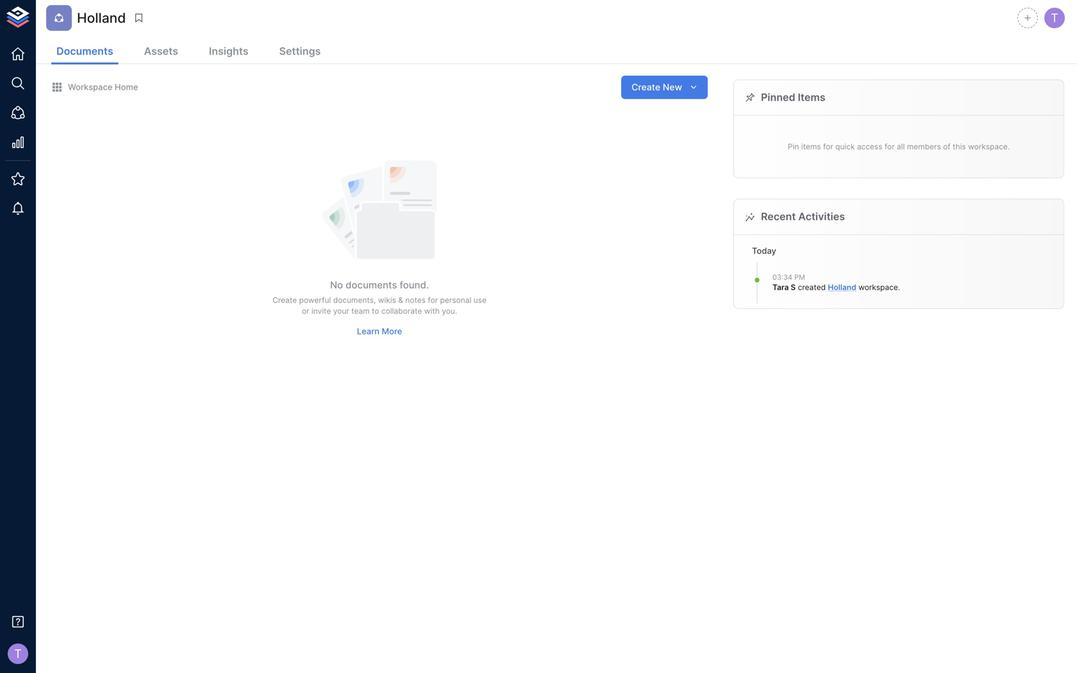 Task type: describe. For each thing, give the bounding box(es) containing it.
settings link
[[274, 40, 326, 64]]

activities
[[799, 210, 845, 223]]

created
[[798, 283, 826, 292]]

with
[[424, 307, 440, 316]]

members
[[907, 142, 941, 151]]

wikis
[[378, 296, 396, 305]]

today
[[752, 246, 777, 256]]

items
[[802, 142, 821, 151]]

1 vertical spatial t
[[14, 647, 22, 661]]

your
[[333, 307, 349, 316]]

recent
[[761, 210, 796, 223]]

insights
[[209, 45, 249, 57]]

03:34 pm tara s created holland workspace .
[[773, 273, 901, 292]]

create new button
[[622, 76, 708, 99]]

powerful
[[299, 296, 331, 305]]

collaborate
[[381, 307, 422, 316]]

you.
[[442, 307, 457, 316]]

access
[[857, 142, 883, 151]]

documents,
[[333, 296, 376, 305]]

found.
[[400, 279, 429, 291]]

workspace.
[[969, 142, 1010, 151]]

create inside button
[[632, 82, 661, 93]]

settings
[[279, 45, 321, 57]]

items
[[798, 91, 826, 104]]

no
[[330, 279, 343, 291]]

learn
[[357, 327, 380, 337]]

pin items for quick access for all members of this workspace.
[[788, 142, 1010, 151]]

assets
[[144, 45, 178, 57]]

more
[[382, 327, 402, 337]]

to
[[372, 307, 379, 316]]

holland inside 03:34 pm tara s created holland workspace .
[[828, 283, 857, 292]]

documents
[[346, 279, 397, 291]]

notes
[[406, 296, 426, 305]]

learn more button
[[354, 322, 405, 342]]

quick
[[836, 142, 855, 151]]

recent activities
[[761, 210, 845, 223]]

bookmark image
[[133, 12, 145, 24]]

workspace
[[859, 283, 898, 292]]



Task type: vqa. For each thing, say whether or not it's contained in the screenshot.
2nd the Provide
no



Task type: locate. For each thing, give the bounding box(es) containing it.
new
[[663, 82, 682, 93]]

0 horizontal spatial t button
[[4, 640, 32, 668]]

holland link
[[828, 283, 857, 292]]

invite
[[312, 307, 331, 316]]

pin
[[788, 142, 799, 151]]

create inside "no documents found. create powerful documents, wikis & notes for personal use or invite your team to collaborate with you."
[[273, 296, 297, 305]]

1 vertical spatial create
[[273, 296, 297, 305]]

holland left bookmark image
[[77, 9, 126, 26]]

team
[[352, 307, 370, 316]]

1 horizontal spatial t button
[[1043, 6, 1067, 30]]

tara
[[773, 283, 789, 292]]

pm
[[795, 273, 805, 281]]

0 vertical spatial t button
[[1043, 6, 1067, 30]]

1 horizontal spatial holland
[[828, 283, 857, 292]]

assets link
[[139, 40, 183, 64]]

insights link
[[204, 40, 254, 64]]

s
[[791, 283, 796, 292]]

2 horizontal spatial for
[[885, 142, 895, 151]]

workspace home
[[68, 82, 138, 92]]

pinned
[[761, 91, 796, 104]]

03:34
[[773, 273, 793, 281]]

holland
[[77, 9, 126, 26], [828, 283, 857, 292]]

1 horizontal spatial for
[[823, 142, 834, 151]]

learn more
[[357, 327, 402, 337]]

1 horizontal spatial t
[[1051, 11, 1059, 25]]

for left all
[[885, 142, 895, 151]]

t button
[[1043, 6, 1067, 30], [4, 640, 32, 668]]

this
[[953, 142, 966, 151]]

workspace home link
[[51, 81, 138, 93]]

for up with
[[428, 296, 438, 305]]

0 horizontal spatial create
[[273, 296, 297, 305]]

personal
[[440, 296, 472, 305]]

for left quick
[[823, 142, 834, 151]]

1 horizontal spatial create
[[632, 82, 661, 93]]

t
[[1051, 11, 1059, 25], [14, 647, 22, 661]]

create
[[632, 82, 661, 93], [273, 296, 297, 305]]

holland right created
[[828, 283, 857, 292]]

0 vertical spatial create
[[632, 82, 661, 93]]

1 vertical spatial t button
[[4, 640, 32, 668]]

for
[[823, 142, 834, 151], [885, 142, 895, 151], [428, 296, 438, 305]]

for inside "no documents found. create powerful documents, wikis & notes for personal use or invite your team to collaborate with you."
[[428, 296, 438, 305]]

&
[[398, 296, 403, 305]]

no documents found. create powerful documents, wikis & notes for personal use or invite your team to collaborate with you.
[[273, 279, 487, 316]]

0 horizontal spatial for
[[428, 296, 438, 305]]

0 vertical spatial t
[[1051, 11, 1059, 25]]

all
[[897, 142, 905, 151]]

.
[[898, 283, 901, 292]]

home
[[115, 82, 138, 92]]

create new
[[632, 82, 682, 93]]

1 vertical spatial holland
[[828, 283, 857, 292]]

create left powerful
[[273, 296, 297, 305]]

0 horizontal spatial t
[[14, 647, 22, 661]]

documents link
[[51, 40, 118, 64]]

pinned items
[[761, 91, 826, 104]]

create left the new
[[632, 82, 661, 93]]

0 horizontal spatial holland
[[77, 9, 126, 26]]

workspace
[[68, 82, 113, 92]]

documents
[[56, 45, 113, 57]]

0 vertical spatial holland
[[77, 9, 126, 26]]

use
[[474, 296, 487, 305]]

or
[[302, 307, 309, 316]]

of
[[944, 142, 951, 151]]



